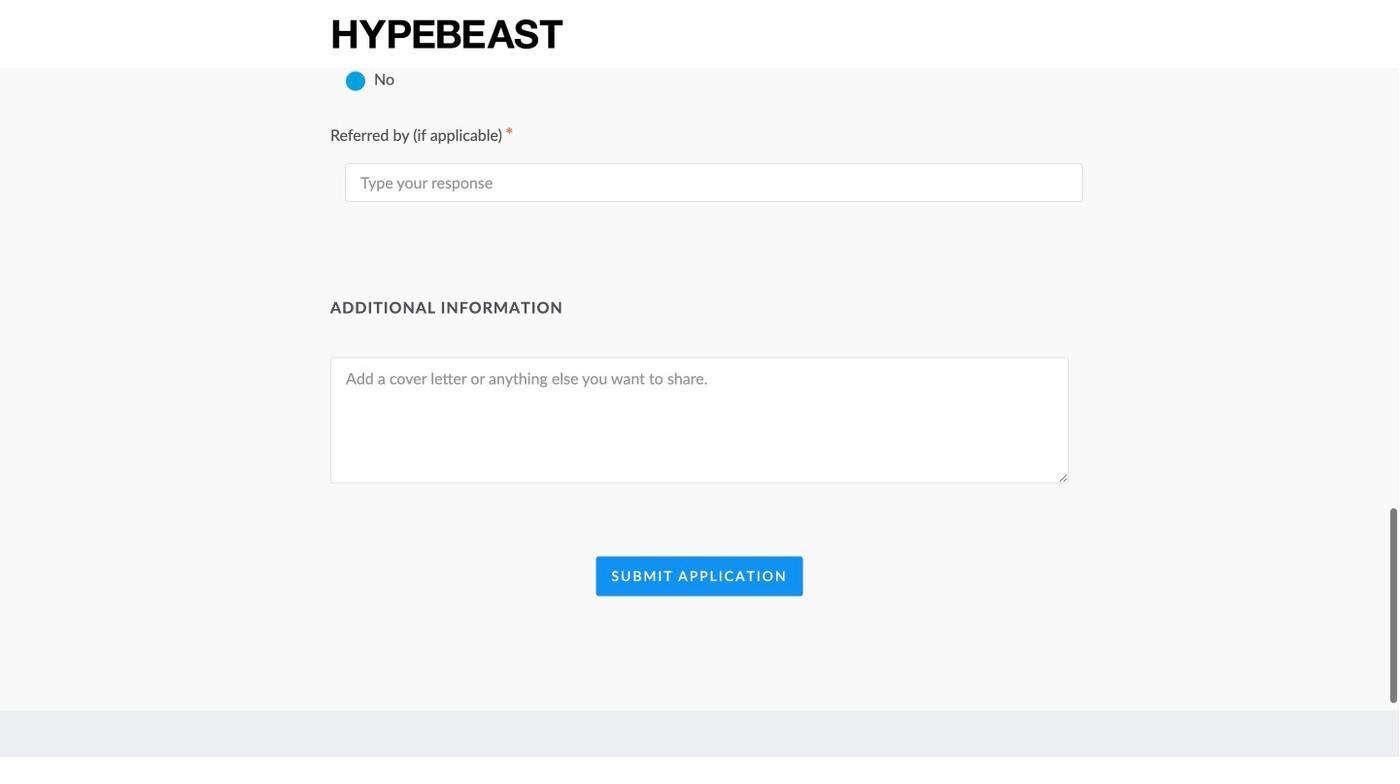 Task type: locate. For each thing, give the bounding box(es) containing it.
hypebeast logo image
[[330, 17, 565, 51]]

Add a cover letter or anything else you want to share. text field
[[330, 357, 1069, 484]]

None radio
[[345, 32, 365, 51], [345, 70, 365, 90], [345, 32, 365, 51], [345, 70, 365, 90]]



Task type: describe. For each thing, give the bounding box(es) containing it.
Type your response text field
[[345, 163, 1084, 202]]



Task type: vqa. For each thing, say whether or not it's contained in the screenshot.
Type your response text box
yes



